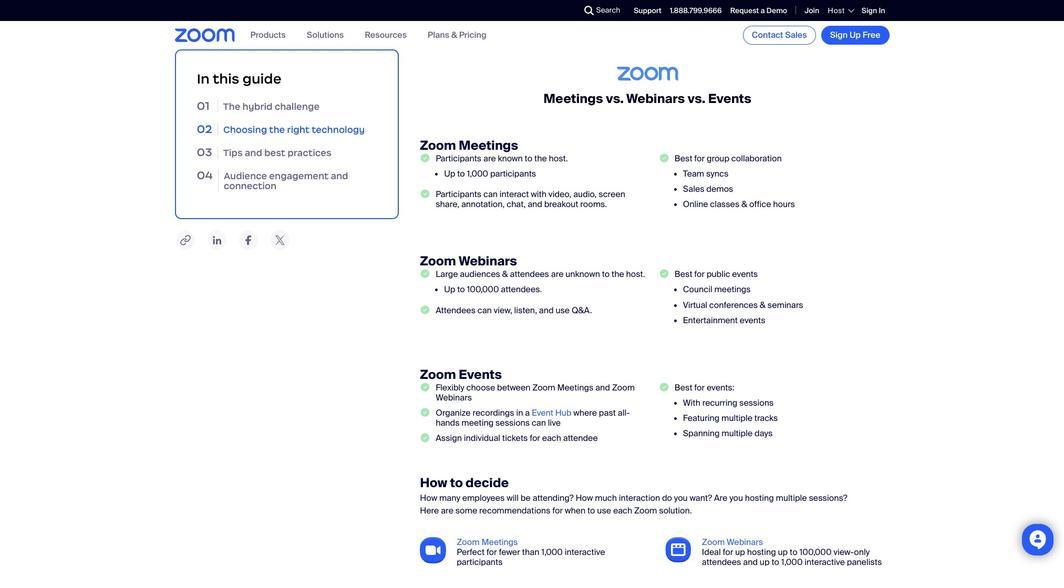Task type: locate. For each thing, give the bounding box(es) containing it.
1 vertical spatial host.
[[626, 269, 645, 280]]

and down practices
[[331, 170, 348, 182]]

a inside each provide features that allow businesses, big and small, to host successful and engaging all-hands meetings, while zoom events allows you to create a hub for employee events past and present.
[[771, 26, 775, 37]]

sales down team
[[683, 183, 705, 194]]

interactive
[[565, 547, 605, 558], [805, 557, 845, 566]]

meetings for zoom meetings perfect for fewer than 1,000 interactive participants
[[482, 537, 518, 548]]

0 vertical spatial participants
[[490, 168, 536, 179]]

2 horizontal spatial events
[[708, 90, 752, 107]]

0 vertical spatial the
[[269, 124, 285, 136]]

1 horizontal spatial host.
[[626, 269, 645, 280]]

for left fewer
[[487, 547, 497, 558]]

in up the free
[[879, 6, 885, 15]]

multiple left 'days'
[[722, 428, 753, 439]]

interactive inside zoom webinars ideal for up hosting up to 100,000 view-only attendees and up to 1,000 interactive panelists
[[805, 557, 845, 566]]

best up council
[[675, 269, 693, 280]]

attendees up attendees.
[[510, 269, 549, 280]]

interactive down when in the right of the page
[[565, 547, 605, 558]]

2 vertical spatial the
[[612, 269, 624, 280]]

best for webinars
[[675, 269, 693, 280]]

spanning
[[683, 428, 720, 439]]

1 horizontal spatial past
[[599, 407, 616, 418]]

1 horizontal spatial in
[[879, 6, 885, 15]]

sign up free link
[[821, 26, 890, 45]]

1 vertical spatial sales
[[683, 183, 705, 194]]

for inside best for public events council meetings virtual conferences & seminars entertainment events
[[695, 269, 705, 280]]

100,000 down audiences
[[467, 284, 499, 295]]

1,000 inside zoom webinars ideal for up hosting up to 100,000 view-only attendees and up to 1,000 interactive panelists
[[781, 557, 803, 566]]

03
[[197, 145, 212, 159]]

2 best from the top
[[675, 269, 693, 280]]

are down many
[[441, 505, 454, 516]]

engagement
[[269, 170, 329, 182]]

and inside participants can interact with video, audio, screen share, annotation, chat, and breakout rooms.
[[528, 199, 542, 210]]

hands left 'meetings,'
[[552, 26, 576, 37]]

1 vs. from the left
[[606, 90, 624, 107]]

webinars inside flexibly choose between zoom meetings and zoom webinars
[[436, 392, 472, 403]]

1 vertical spatial 100,000
[[800, 547, 832, 558]]

search
[[596, 5, 620, 15]]

0 horizontal spatial in
[[197, 70, 210, 87]]

0 vertical spatial best
[[675, 153, 693, 164]]

engaging
[[501, 26, 538, 37]]

2 horizontal spatial the
[[612, 269, 624, 280]]

sessions inside where past all- hands meeting sessions can live
[[496, 417, 530, 429]]

in left the this
[[197, 70, 210, 87]]

past
[[469, 36, 486, 47], [599, 407, 616, 418]]

multiple inside how to decide how many employees will be attending? how much interaction do you want? are you hosting multiple sessions? here are some recommendations for when to use each zoom solution.
[[776, 492, 807, 503]]

attendees inside large audiences & attendees are unknown to the host. up to 100,000 attendees.
[[510, 269, 549, 280]]

1 vertical spatial in
[[197, 70, 210, 87]]

1 horizontal spatial use
[[597, 505, 611, 516]]

a left the hub
[[771, 26, 775, 37]]

& left "office"
[[742, 199, 748, 210]]

you inside each provide features that allow businesses, big and small, to host successful and engaging all-hands meetings, while zoom events allows you to create a hub for employee events past and present.
[[719, 26, 732, 37]]

0 vertical spatial can
[[484, 189, 498, 200]]

0 horizontal spatial sessions
[[496, 417, 530, 429]]

for inside the best for group collaboration team syncs sales demos online classes & office hours
[[695, 153, 705, 164]]

0 vertical spatial are
[[484, 153, 496, 164]]

past inside where past all- hands meeting sessions can live
[[599, 407, 616, 418]]

2 vs. from the left
[[688, 90, 706, 107]]

events inside each provide features that allow businesses, big and small, to host successful and engaging all-hands meetings, while zoom events allows you to create a hub for employee events past and present.
[[441, 36, 467, 47]]

hosting right ideal
[[747, 547, 776, 558]]

1 horizontal spatial the
[[535, 153, 547, 164]]

1 horizontal spatial 100,000
[[800, 547, 832, 558]]

0 vertical spatial attendees
[[510, 269, 549, 280]]

1.888.799.9666 link
[[670, 6, 722, 15]]

webinars down the zoom image
[[627, 90, 685, 107]]

zoom webinars ideal for up hosting up to 100,000 view-only attendees and up to 1,000 interactive panelists
[[702, 537, 882, 566]]

and down demo
[[771, 16, 785, 27]]

0 vertical spatial sessions
[[740, 397, 774, 408]]

1 vertical spatial sessions
[[496, 417, 530, 429]]

1 horizontal spatial events
[[665, 26, 691, 37]]

0 horizontal spatial each
[[542, 433, 561, 444]]

participants inside participants can interact with video, audio, screen share, annotation, chat, and breakout rooms.
[[436, 189, 482, 200]]

sales
[[785, 29, 807, 40], [683, 183, 705, 194]]

2 vertical spatial events
[[740, 315, 766, 326]]

meeting
[[462, 417, 494, 429]]

up inside large audiences & attendees are unknown to the host. up to 100,000 attendees.
[[444, 284, 455, 295]]

0 vertical spatial up
[[850, 29, 861, 40]]

3 best from the top
[[675, 382, 693, 393]]

0 vertical spatial sign
[[862, 6, 877, 15]]

and up where
[[596, 382, 610, 393]]

0 horizontal spatial zoom webinars link
[[521, 16, 582, 27]]

1 horizontal spatial up
[[760, 557, 770, 566]]

1 vertical spatial use
[[597, 505, 611, 516]]

for
[[794, 26, 805, 37], [695, 153, 705, 164], [695, 269, 705, 280], [695, 382, 705, 393], [530, 433, 540, 444], [553, 505, 563, 516], [487, 547, 497, 558], [723, 547, 733, 558]]

participants for share,
[[436, 189, 482, 200]]

zoom meetings link down some
[[457, 537, 518, 548]]

twitter image
[[269, 229, 290, 250]]

chat,
[[507, 199, 526, 210]]

do
[[662, 492, 672, 503]]

0 vertical spatial participants
[[436, 153, 482, 164]]

attendees can view, listen, and use q&a.
[[436, 305, 592, 316]]

None search field
[[546, 2, 587, 19]]

for down the attending?
[[553, 505, 563, 516]]

meetings for zoom meetings
[[459, 137, 518, 153]]

up up share,
[[444, 168, 455, 179]]

best inside best for public events council meetings virtual conferences & seminars entertainment events
[[675, 269, 693, 280]]

1 vertical spatial each
[[542, 433, 561, 444]]

0 horizontal spatial sales
[[683, 183, 705, 194]]

use inside how to decide how many employees will be attending? how much interaction do you want? are you hosting multiple sessions? here are some recommendations for when to use each zoom solution.
[[597, 505, 611, 516]]

the right unknown
[[612, 269, 624, 280]]

ideal
[[702, 547, 721, 558]]

1,000 inside participants are known to the host. up to 1,000 participants
[[467, 168, 488, 179]]

audience engagement and connection
[[224, 170, 348, 192]]

sessions up tickets
[[496, 417, 530, 429]]

support
[[634, 6, 662, 15]]

up left the free
[[850, 29, 861, 40]]

a up big
[[761, 6, 765, 15]]

for right ideal
[[723, 547, 733, 558]]

use
[[556, 305, 570, 316], [597, 505, 611, 516]]

can left "interact"
[[484, 189, 498, 200]]

1 vertical spatial all-
[[618, 407, 630, 418]]

sessions?
[[809, 492, 848, 503]]

linkedin image
[[206, 229, 227, 250]]

can
[[484, 189, 498, 200], [478, 305, 492, 316], [532, 417, 546, 429]]

present.
[[504, 36, 536, 47]]

you right the allows
[[719, 26, 732, 37]]

1 horizontal spatial sessions
[[740, 397, 774, 408]]

zoom inside each provide features that allow businesses, big and small, to host successful and engaging all-hands meetings, while zoom events allows you to create a hub for employee events past and present.
[[640, 26, 663, 37]]

past inside each provide features that allow businesses, big and small, to host successful and engaging all-hands meetings, while zoom events allows you to create a hub for employee events past and present.
[[469, 36, 486, 47]]

0 vertical spatial in
[[879, 6, 885, 15]]

how up many
[[420, 475, 447, 491]]

and right ideal
[[743, 557, 758, 566]]

0 vertical spatial all-
[[540, 26, 552, 37]]

0 horizontal spatial 1,000
[[467, 168, 488, 179]]

zoom webinars link down are
[[702, 537, 763, 548]]

0 vertical spatial sales
[[785, 29, 807, 40]]

products
[[250, 30, 286, 41]]

host. inside large audiences & attendees are unknown to the host. up to 100,000 attendees.
[[626, 269, 645, 280]]

0 horizontal spatial are
[[441, 505, 454, 516]]

webinars image
[[665, 537, 692, 563]]

hands up assign
[[436, 417, 460, 429]]

0 vertical spatial host.
[[549, 153, 568, 164]]

zoom webinars link up present.
[[521, 16, 582, 27]]

entertainment
[[683, 315, 738, 326]]

past right plans
[[469, 36, 486, 47]]

organize
[[436, 407, 471, 418]]

participants inside participants are known to the host. up to 1,000 participants
[[436, 153, 482, 164]]

all- right engaging
[[540, 26, 552, 37]]

sales down small,
[[785, 29, 807, 40]]

copy link image
[[175, 229, 196, 250]]

participants right 'zoom meetings' image
[[457, 557, 503, 566]]

use down much
[[597, 505, 611, 516]]

best for meetings
[[675, 153, 693, 164]]

2 vertical spatial multiple
[[776, 492, 807, 503]]

hosting right are
[[745, 492, 774, 503]]

support link
[[634, 6, 662, 15]]

are left the known
[[484, 153, 496, 164]]

0 vertical spatial hands
[[552, 26, 576, 37]]

0 vertical spatial events
[[665, 26, 691, 37]]

up
[[735, 547, 745, 558], [778, 547, 788, 558], [760, 557, 770, 566]]

webinars right engaging
[[546, 16, 582, 27]]

1,000
[[467, 168, 488, 179], [541, 547, 563, 558], [781, 557, 803, 566]]

search image
[[584, 6, 594, 15], [584, 6, 594, 15]]

webinars right ideal
[[727, 537, 763, 548]]

are left unknown
[[551, 269, 564, 280]]

1 horizontal spatial all-
[[618, 407, 630, 418]]

0 vertical spatial 100,000
[[467, 284, 499, 295]]

classes
[[710, 199, 740, 210]]

1 vertical spatial events
[[708, 90, 752, 107]]

the inside participants are known to the host. up to 1,000 participants
[[535, 153, 547, 164]]

for inside each provide features that allow businesses, big and small, to host successful and engaging all-hands meetings, while zoom events allows you to create a hub for employee events past and present.
[[794, 26, 805, 37]]

and inside flexibly choose between zoom meetings and zoom webinars
[[596, 382, 610, 393]]

1 vertical spatial participants
[[436, 189, 482, 200]]

annotation,
[[461, 199, 505, 210]]

1 vertical spatial can
[[478, 305, 492, 316]]

interact
[[500, 189, 529, 200]]

up
[[850, 29, 861, 40], [444, 168, 455, 179], [444, 284, 455, 295]]

best up team
[[675, 153, 693, 164]]

0 horizontal spatial interactive
[[565, 547, 605, 558]]

2 participants from the top
[[436, 189, 482, 200]]

& up attendees.
[[502, 269, 508, 280]]

past right where
[[599, 407, 616, 418]]

2 horizontal spatial are
[[551, 269, 564, 280]]

& inside large audiences & attendees are unknown to the host. up to 100,000 attendees.
[[502, 269, 508, 280]]

host. inside participants are known to the host. up to 1,000 participants
[[549, 153, 568, 164]]

zoom meetings and zoom webinars
[[441, 16, 582, 27]]

2 vertical spatial events
[[459, 366, 502, 383]]

how to decide how many employees will be attending? how much interaction do you want? are you hosting multiple sessions? here are some recommendations for when to use each zoom solution.
[[420, 475, 848, 516]]

0 horizontal spatial vs.
[[606, 90, 624, 107]]

multiple down recurring
[[722, 413, 753, 424]]

use left q&a.
[[556, 305, 570, 316]]

up down large
[[444, 284, 455, 295]]

0 horizontal spatial host.
[[549, 153, 568, 164]]

be
[[521, 492, 531, 503]]

1 horizontal spatial 1,000
[[541, 547, 563, 558]]

1 vertical spatial participants
[[457, 557, 503, 566]]

1 best from the top
[[675, 153, 693, 164]]

request a demo
[[730, 6, 787, 15]]

request
[[730, 6, 759, 15]]

sign in
[[862, 6, 885, 15]]

that
[[670, 16, 685, 27]]

social sharing element
[[175, 229, 399, 250]]

0 vertical spatial past
[[469, 36, 486, 47]]

1 horizontal spatial each
[[584, 16, 603, 27]]

host
[[828, 6, 845, 15]]

video,
[[549, 189, 572, 200]]

host button
[[828, 6, 854, 15]]

and right 'tips'
[[245, 147, 262, 159]]

1 vertical spatial sign
[[830, 29, 848, 40]]

1 horizontal spatial sign
[[862, 6, 877, 15]]

best up with on the bottom of page
[[675, 382, 693, 393]]

all- right where
[[618, 407, 630, 418]]

participants for to
[[436, 153, 482, 164]]

event
[[532, 407, 553, 418]]

multiple left the sessions?
[[776, 492, 807, 503]]

webinars up organize
[[436, 392, 472, 403]]

0 horizontal spatial use
[[556, 305, 570, 316]]

2 vertical spatial a
[[525, 407, 530, 418]]

recordings
[[473, 407, 514, 418]]

to
[[812, 16, 820, 27], [734, 26, 742, 37], [525, 153, 533, 164], [457, 168, 465, 179], [602, 269, 610, 280], [457, 284, 465, 295], [450, 475, 463, 491], [588, 505, 595, 516], [790, 547, 798, 558], [772, 557, 779, 566]]

events inside each provide features that allow businesses, big and small, to host successful and engaging all-hands meetings, while zoom events allows you to create a hub for employee events past and present.
[[665, 26, 691, 37]]

1 vertical spatial hosting
[[747, 547, 776, 558]]

for up with on the bottom of page
[[695, 382, 705, 393]]

2 vertical spatial are
[[441, 505, 454, 516]]

each down live
[[542, 433, 561, 444]]

for up council
[[695, 269, 705, 280]]

0 horizontal spatial hands
[[436, 417, 460, 429]]

rooms.
[[580, 199, 607, 210]]

best inside the best for group collaboration team syncs sales demos online classes & office hours
[[675, 153, 693, 164]]

for up team
[[695, 153, 705, 164]]

online
[[683, 199, 708, 210]]

employees
[[462, 492, 505, 503]]

the left "right"
[[269, 124, 285, 136]]

how up when in the right of the page
[[576, 492, 593, 503]]

can left live
[[532, 417, 546, 429]]

here
[[420, 505, 439, 516]]

assign individual tickets for each attendee
[[436, 433, 598, 444]]

0 horizontal spatial sign
[[830, 29, 848, 40]]

1 vertical spatial zoom webinars link
[[702, 537, 763, 548]]

sign down host
[[830, 29, 848, 40]]

1 horizontal spatial are
[[484, 153, 496, 164]]

attendees inside zoom webinars ideal for up hosting up to 100,000 view-only attendees and up to 1,000 interactive panelists
[[702, 557, 741, 566]]

can for webinars
[[478, 305, 492, 316]]

1 vertical spatial past
[[599, 407, 616, 418]]

each down interaction
[[613, 505, 632, 516]]

1 vertical spatial hands
[[436, 417, 460, 429]]

the right the known
[[535, 153, 547, 164]]

02
[[197, 122, 212, 136]]

each down search
[[584, 16, 603, 27]]

0 vertical spatial zoom webinars link
[[521, 16, 582, 27]]

zoom inside zoom webinars ideal for up hosting up to 100,000 view-only attendees and up to 1,000 interactive panelists
[[702, 537, 725, 548]]

webinars inside zoom webinars ideal for up hosting up to 100,000 view-only attendees and up to 1,000 interactive panelists
[[727, 537, 763, 548]]

interactive left only
[[805, 557, 845, 566]]

0 vertical spatial a
[[761, 6, 765, 15]]

0 vertical spatial each
[[584, 16, 603, 27]]

perfect
[[457, 547, 485, 558]]

attendees right webinars image
[[702, 557, 741, 566]]

zoom meetings link up pricing at left
[[441, 16, 502, 27]]

zoom meetings image
[[420, 537, 446, 563]]

participants down zoom meetings
[[436, 189, 482, 200]]

sessions inside best for events: with recurring sessions featuring multiple tracks spanning multiple days
[[740, 397, 774, 408]]

the hybrid challenge
[[223, 101, 320, 112]]

hub
[[555, 407, 572, 418]]

flexibly
[[436, 382, 465, 393]]

1 vertical spatial up
[[444, 168, 455, 179]]

when
[[565, 505, 586, 516]]

participants down the known
[[490, 168, 536, 179]]

2 vertical spatial up
[[444, 284, 455, 295]]

0 horizontal spatial 100,000
[[467, 284, 499, 295]]

can inside participants can interact with video, audio, screen share, annotation, chat, and breakout rooms.
[[484, 189, 498, 200]]

in
[[879, 6, 885, 15], [197, 70, 210, 87]]

a right 'in'
[[525, 407, 530, 418]]

large audiences & attendees are unknown to the host. up to 100,000 attendees.
[[436, 269, 645, 295]]

1 vertical spatial zoom meetings link
[[457, 537, 518, 548]]

1 horizontal spatial hands
[[552, 26, 576, 37]]

zoom webinars link
[[521, 16, 582, 27], [702, 537, 763, 548]]

zoom webinars
[[420, 253, 517, 269]]

0 horizontal spatial all-
[[540, 26, 552, 37]]

100,000
[[467, 284, 499, 295], [800, 547, 832, 558]]

1 vertical spatial are
[[551, 269, 564, 280]]

1 vertical spatial attendees
[[702, 557, 741, 566]]

a
[[761, 6, 765, 15], [771, 26, 775, 37], [525, 407, 530, 418]]

1 horizontal spatial attendees
[[702, 557, 741, 566]]

0 horizontal spatial attendees
[[510, 269, 549, 280]]

successful
[[441, 26, 483, 37]]

sessions up tracks
[[740, 397, 774, 408]]

1 participants from the top
[[436, 153, 482, 164]]

2 horizontal spatial 1,000
[[781, 557, 803, 566]]

0 horizontal spatial past
[[469, 36, 486, 47]]

best for events: with recurring sessions featuring multiple tracks spanning multiple days
[[675, 382, 778, 439]]

facebook image
[[238, 229, 259, 250]]

for inside best for events: with recurring sessions featuring multiple tracks spanning multiple days
[[695, 382, 705, 393]]

participants up share,
[[436, 153, 482, 164]]

0 vertical spatial zoom meetings link
[[441, 16, 502, 27]]

1.888.799.9666
[[670, 6, 722, 15]]

are
[[714, 492, 728, 503]]

& left seminars
[[760, 299, 766, 310]]

much
[[595, 492, 617, 503]]

sign in link
[[862, 6, 885, 15]]

for right the hub
[[794, 26, 805, 37]]

meetings inside zoom meetings perfect for fewer than 1,000 interactive participants
[[482, 537, 518, 548]]

sign up the free
[[862, 6, 877, 15]]

2 vertical spatial can
[[532, 417, 546, 429]]

zoom inside zoom meetings perfect for fewer than 1,000 interactive participants
[[457, 537, 480, 548]]

1 vertical spatial the
[[535, 153, 547, 164]]

1 horizontal spatial interactive
[[805, 557, 845, 566]]

each inside how to decide how many employees will be attending? how much interaction do you want? are you hosting multiple sessions? here are some recommendations for when to use each zoom solution.
[[613, 505, 632, 516]]

and right "chat,"
[[528, 199, 542, 210]]

2 horizontal spatial each
[[613, 505, 632, 516]]

100,000 left view-
[[800, 547, 832, 558]]

participants are known to the host. up to 1,000 participants
[[436, 153, 568, 179]]

can left view,
[[478, 305, 492, 316]]

100,000 inside large audiences & attendees are unknown to the host. up to 100,000 attendees.
[[467, 284, 499, 295]]

0 horizontal spatial the
[[269, 124, 285, 136]]

and
[[504, 16, 519, 27], [771, 16, 785, 27], [485, 26, 499, 37], [488, 36, 502, 47], [245, 147, 262, 159], [331, 170, 348, 182], [528, 199, 542, 210], [539, 305, 554, 316], [596, 382, 610, 393], [743, 557, 758, 566]]

and inside zoom webinars ideal for up hosting up to 100,000 view-only attendees and up to 1,000 interactive panelists
[[743, 557, 758, 566]]



Task type: describe. For each thing, give the bounding box(es) containing it.
0 horizontal spatial events
[[459, 366, 502, 383]]

join link
[[805, 6, 820, 15]]

sign for sign up free
[[830, 29, 848, 40]]

hosting inside zoom webinars ideal for up hosting up to 100,000 view-only attendees and up to 1,000 interactive panelists
[[747, 547, 776, 558]]

event hub link
[[532, 407, 572, 418]]

recommendations
[[479, 505, 551, 516]]

sales inside the best for group collaboration team syncs sales demos online classes & office hours
[[683, 183, 705, 194]]

participants inside zoom meetings perfect for fewer than 1,000 interactive participants
[[457, 557, 503, 566]]

meetings vs. webinars vs. events
[[544, 90, 752, 107]]

for inside zoom meetings perfect for fewer than 1,000 interactive participants
[[487, 547, 497, 558]]

0 horizontal spatial up
[[735, 547, 745, 558]]

zoom meetings link for perfect for fewer than 1,000 interactive participants
[[457, 537, 518, 548]]

for inside how to decide how many employees will be attending? how much interaction do you want? are you hosting multiple sessions? here are some recommendations for when to use each zoom solution.
[[553, 505, 563, 516]]

audience
[[224, 170, 267, 182]]

large
[[436, 269, 458, 280]]

all- inside each provide features that allow businesses, big and small, to host successful and engaging all-hands meetings, while zoom events allows you to create a hub for employee events past and present.
[[540, 26, 552, 37]]

allows
[[693, 26, 717, 37]]

employee
[[807, 26, 845, 37]]

featuring
[[683, 413, 720, 424]]

view-
[[834, 547, 854, 558]]

01
[[197, 99, 210, 113]]

decide
[[466, 475, 509, 491]]

participants can interact with video, audio, screen share, annotation, chat, and breakout rooms.
[[436, 189, 625, 210]]

free
[[863, 29, 881, 40]]

tracks
[[755, 413, 778, 424]]

best for group collaboration team syncs sales demos online classes & office hours
[[675, 153, 795, 210]]

contact
[[752, 29, 783, 40]]

and up present.
[[504, 16, 519, 27]]

screen
[[599, 189, 625, 200]]

with
[[531, 189, 547, 200]]

in
[[516, 407, 523, 418]]

known
[[498, 153, 523, 164]]

zoom image
[[617, 67, 678, 81]]

sessions for recurring
[[740, 397, 774, 408]]

demos
[[707, 183, 733, 194]]

1 horizontal spatial zoom webinars link
[[702, 537, 763, 548]]

hosting inside how to decide how many employees will be attending? how much interaction do you want? are you hosting multiple sessions? here are some recommendations for when to use each zoom solution.
[[745, 492, 774, 503]]

share,
[[436, 199, 459, 210]]

1 horizontal spatial a
[[761, 6, 765, 15]]

office
[[750, 199, 771, 210]]

& right plans
[[451, 30, 457, 41]]

can for meetings
[[484, 189, 498, 200]]

best inside best for events: with recurring sessions featuring multiple tracks spanning multiple days
[[675, 382, 693, 393]]

hands inside where past all- hands meeting sessions can live
[[436, 417, 460, 429]]

and left engaging
[[485, 26, 499, 37]]

hybrid
[[243, 101, 273, 112]]

are inside large audiences & attendees are unknown to the host. up to 100,000 attendees.
[[551, 269, 564, 280]]

each inside each provide features that allow businesses, big and small, to host successful and engaging all-hands meetings, while zoom events allows you to create a hub for employee events past and present.
[[584, 16, 603, 27]]

resources
[[365, 30, 407, 41]]

are inside participants are known to the host. up to 1,000 participants
[[484, 153, 496, 164]]

1 vertical spatial events
[[732, 269, 758, 280]]

can inside where past all- hands meeting sessions can live
[[532, 417, 546, 429]]

the inside large audiences & attendees are unknown to the host. up to 100,000 attendees.
[[612, 269, 624, 280]]

unknown
[[566, 269, 600, 280]]

0 vertical spatial multiple
[[722, 413, 753, 424]]

fewer
[[499, 547, 520, 558]]

hands inside each provide features that allow businesses, big and small, to host successful and engaging all-hands meetings, while zoom events allows you to create a hub for employee events past and present.
[[552, 26, 576, 37]]

listen,
[[514, 305, 537, 316]]

tickets
[[502, 433, 528, 444]]

many
[[439, 492, 460, 503]]

than
[[522, 547, 540, 558]]

provide
[[605, 16, 634, 27]]

the
[[223, 101, 240, 112]]

best
[[264, 147, 286, 159]]

plans & pricing link
[[428, 30, 487, 41]]

0 vertical spatial use
[[556, 305, 570, 316]]

audio,
[[574, 189, 597, 200]]

you up the solution.
[[674, 492, 688, 503]]

this
[[213, 70, 239, 87]]

meetings for zoom meetings and zoom webinars
[[466, 16, 502, 27]]

interaction
[[619, 492, 660, 503]]

zoom inside how to decide how many employees will be attending? how much interaction do you want? are you hosting multiple sessions? here are some recommendations for when to use each zoom solution.
[[634, 505, 657, 516]]

interactive inside zoom meetings perfect for fewer than 1,000 interactive participants
[[565, 547, 605, 558]]

how up here
[[420, 492, 437, 503]]

panelists
[[847, 557, 882, 566]]

04
[[197, 168, 213, 182]]

1,000 inside zoom meetings perfect for fewer than 1,000 interactive participants
[[541, 547, 563, 558]]

attendees
[[436, 305, 476, 316]]

in this guide
[[197, 70, 282, 87]]

up inside participants are known to the host. up to 1,000 participants
[[444, 168, 455, 179]]

you right are
[[730, 492, 743, 503]]

zoom meetings perfect for fewer than 1,000 interactive participants
[[457, 537, 605, 566]]

for right tickets
[[530, 433, 540, 444]]

zoom meetings link for and
[[441, 16, 502, 27]]

big
[[757, 16, 769, 27]]

request a demo link
[[730, 6, 787, 15]]

& inside best for public events council meetings virtual conferences & seminars entertainment events
[[760, 299, 766, 310]]

2 horizontal spatial up
[[778, 547, 788, 558]]

attendee
[[563, 433, 598, 444]]

solutions button
[[307, 30, 344, 41]]

meetings,
[[578, 26, 616, 37]]

public
[[707, 269, 730, 280]]

all- inside where past all- hands meeting sessions can live
[[618, 407, 630, 418]]

tips
[[223, 147, 243, 159]]

meetings
[[715, 284, 751, 295]]

sessions for meeting
[[496, 417, 530, 429]]

1 horizontal spatial sales
[[785, 29, 807, 40]]

features
[[636, 16, 668, 27]]

sign for sign in
[[862, 6, 877, 15]]

demo
[[767, 6, 787, 15]]

and inside audience engagement and connection
[[331, 170, 348, 182]]

are inside how to decide how many employees will be attending? how much interaction do you want? are you hosting multiple sessions? here are some recommendations for when to use each zoom solution.
[[441, 505, 454, 516]]

will
[[507, 492, 519, 503]]

contact sales link
[[743, 26, 816, 45]]

events:
[[707, 382, 735, 393]]

100,000 inside zoom webinars ideal for up hosting up to 100,000 view-only attendees and up to 1,000 interactive panelists
[[800, 547, 832, 558]]

allow
[[687, 16, 706, 27]]

meetings inside flexibly choose between zoom meetings and zoom webinars
[[557, 382, 594, 393]]

participants inside participants are known to the host. up to 1,000 participants
[[490, 168, 536, 179]]

and right listen, at the bottom
[[539, 305, 554, 316]]

best for public events council meetings virtual conferences & seminars entertainment events
[[675, 269, 804, 326]]

for inside zoom webinars ideal for up hosting up to 100,000 view-only attendees and up to 1,000 interactive panelists
[[723, 547, 733, 558]]

practices
[[288, 147, 332, 159]]

view,
[[494, 305, 512, 316]]

and right pricing at left
[[488, 36, 502, 47]]

between
[[497, 382, 531, 393]]

want?
[[690, 492, 712, 503]]

1 vertical spatial multiple
[[722, 428, 753, 439]]

& inside the best for group collaboration team syncs sales demos online classes & office hours
[[742, 199, 748, 210]]

while
[[618, 26, 638, 37]]

days
[[755, 428, 773, 439]]

each provide features that allow businesses, big and small, to host successful and engaging all-hands meetings, while zoom events allows you to create a hub for employee events past and present.
[[441, 16, 845, 47]]

audiences
[[460, 269, 500, 280]]

webinars right large
[[459, 253, 517, 269]]

0 horizontal spatial a
[[525, 407, 530, 418]]

group
[[707, 153, 730, 164]]

zoom logo image
[[175, 28, 235, 42]]

challenge
[[275, 101, 320, 112]]

attendees.
[[501, 284, 542, 295]]

resources button
[[365, 30, 407, 41]]

with
[[683, 397, 701, 408]]

join
[[805, 6, 820, 15]]

recurring
[[703, 397, 738, 408]]

only
[[854, 547, 870, 558]]

zoom meetings
[[420, 137, 518, 153]]

connection
[[224, 180, 277, 192]]



Task type: vqa. For each thing, say whether or not it's contained in the screenshot.
facebook ICON
yes



